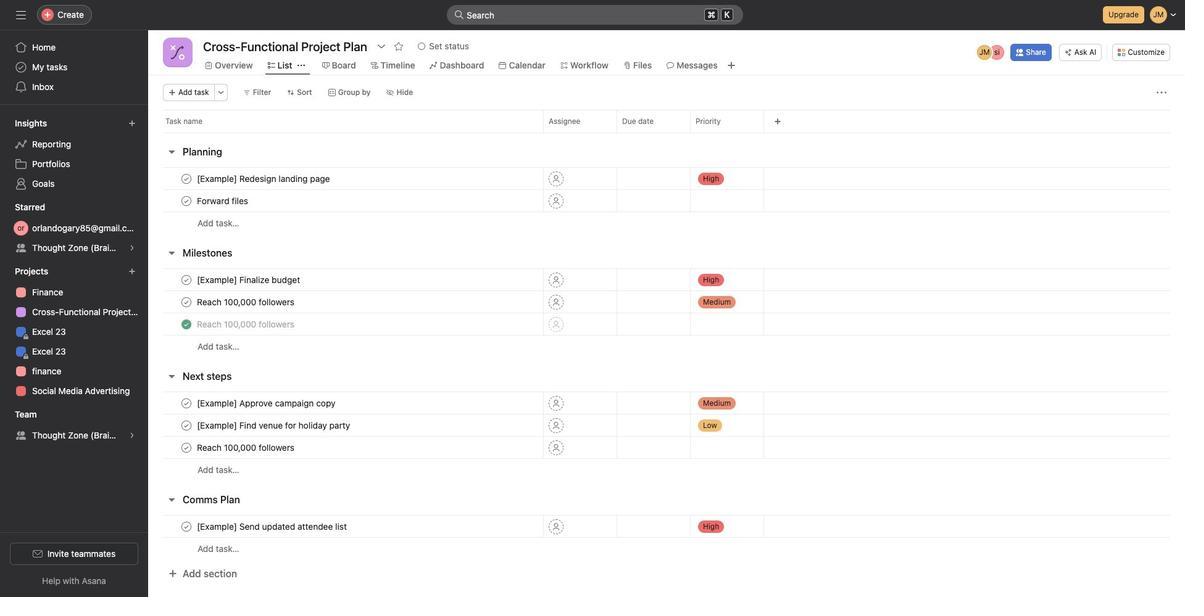 Task type: describe. For each thing, give the bounding box(es) containing it.
line_and_symbols image
[[170, 45, 185, 60]]

starred element
[[0, 196, 148, 261]]

mark complete image for mark complete option in the forward files 'cell'
[[179, 194, 194, 208]]

collapse task list for this group image for [example] finalize budget cell
[[167, 248, 177, 258]]

see details, thought zone (brainstorm space) image
[[128, 432, 136, 440]]

[example] send updated attendee list cell
[[148, 516, 543, 538]]

jm image
[[980, 45, 990, 60]]

mark complete checkbox for task name text box in [example] find venue for holiday party cell
[[179, 418, 194, 433]]

see details, thought zone (brainstorm space) image
[[128, 244, 136, 252]]

mark complete checkbox for task name text box in [example] send updated attendee list cell
[[179, 520, 194, 534]]

Search tasks, projects, and more text field
[[447, 5, 743, 25]]

new insights image
[[128, 120, 136, 127]]

add field image
[[774, 118, 782, 125]]

mark complete image for mark complete checkbox within [example] find venue for holiday party cell
[[179, 418, 194, 433]]

hide sidebar image
[[16, 10, 26, 20]]

[example] redesign landing page cell
[[148, 167, 543, 190]]

mark complete image for mark complete option inside [example] finalize budget cell
[[179, 273, 194, 287]]

task name text field for mark complete option in the forward files 'cell'
[[194, 195, 252, 207]]

[example] find venue for holiday party cell
[[148, 414, 543, 437]]

2 task name text field from the top
[[194, 296, 298, 308]]

more actions image
[[217, 89, 225, 96]]

forward files cell
[[148, 190, 543, 212]]

task name text field for [example] redesign landing page cell
[[194, 173, 334, 185]]

[example] finalize budget cell
[[148, 269, 543, 291]]

new project or portfolio image
[[128, 268, 136, 275]]

more actions image
[[1157, 88, 1167, 98]]

task name text field for mark complete option in the header next steps tree grid
[[194, 442, 298, 454]]

mark complete checkbox for task name text box within the "[example] approve campaign copy" cell
[[179, 396, 194, 411]]

3 task name text field from the top
[[194, 318, 298, 331]]

mark complete image for mark complete checkbox in [example] send updated attendee list cell
[[179, 520, 194, 534]]

header planning tree grid
[[148, 167, 1185, 235]]

prominent image
[[454, 10, 464, 20]]

completed image
[[179, 317, 194, 332]]

reach 100,000 followers cell for task name text box in [example] find venue for holiday party cell
[[148, 437, 543, 459]]

task name text field for mark complete option inside [example] finalize budget cell
[[194, 274, 304, 286]]

add tab image
[[727, 61, 736, 70]]

mark complete image for mark complete option within [example] redesign landing page cell
[[179, 171, 194, 186]]

mark complete checkbox for forward files 'cell'
[[179, 194, 194, 208]]

[example] approve campaign copy cell
[[148, 392, 543, 415]]



Task type: vqa. For each thing, say whether or not it's contained in the screenshot.
Task name text field to the bottom
no



Task type: locate. For each thing, give the bounding box(es) containing it.
mark complete image inside [example] send updated attendee list cell
[[179, 520, 194, 534]]

header comms plan tree grid
[[148, 516, 1185, 561]]

mark complete image for task name text box within the "[example] approve campaign copy" cell
[[179, 396, 194, 411]]

5 mark complete image from the top
[[179, 520, 194, 534]]

or image
[[17, 221, 25, 236]]

row
[[148, 110, 1185, 133], [163, 132, 1171, 133], [148, 167, 1185, 190], [148, 190, 1185, 212], [148, 212, 1185, 235], [148, 269, 1185, 291], [148, 291, 1185, 314], [148, 313, 1185, 336], [148, 335, 1185, 358], [148, 392, 1185, 415], [148, 414, 1185, 437], [148, 437, 1185, 459], [148, 459, 1185, 482], [148, 516, 1185, 538], [148, 538, 1185, 561]]

projects element
[[0, 261, 148, 404]]

1 reach 100,000 followers cell from the top
[[148, 291, 543, 314]]

1 mark complete image from the top
[[179, 295, 194, 310]]

2 reach 100,000 followers cell from the top
[[148, 313, 543, 336]]

task name text field for "[example] approve campaign copy" cell
[[194, 397, 339, 410]]

1 vertical spatial mark complete checkbox
[[179, 418, 194, 433]]

Task name text field
[[194, 173, 334, 185], [194, 296, 298, 308], [194, 318, 298, 331], [194, 397, 339, 410], [194, 420, 354, 432], [194, 521, 351, 533]]

2 mark complete checkbox from the top
[[179, 418, 194, 433]]

mark complete checkbox inside [example] finalize budget cell
[[179, 273, 194, 287]]

4 mark complete checkbox from the top
[[179, 295, 194, 310]]

2 task name text field from the top
[[194, 274, 304, 286]]

3 mark complete checkbox from the top
[[179, 273, 194, 287]]

task name text field inside [example] send updated attendee list cell
[[194, 521, 351, 533]]

Mark complete checkbox
[[179, 396, 194, 411], [179, 418, 194, 433], [179, 520, 194, 534]]

reach 100,000 followers cell
[[148, 291, 543, 314], [148, 313, 543, 336], [148, 437, 543, 459]]

header milestones tree grid
[[148, 269, 1185, 358]]

task name text field inside forward files 'cell'
[[194, 195, 252, 207]]

0 vertical spatial mark complete image
[[179, 295, 194, 310]]

4 collapse task list for this group image from the top
[[167, 495, 177, 505]]

6 task name text field from the top
[[194, 521, 351, 533]]

2 mark complete checkbox from the top
[[179, 194, 194, 208]]

task name text field inside [example] find venue for holiday party cell
[[194, 420, 354, 432]]

3 reach 100,000 followers cell from the top
[[148, 437, 543, 459]]

task name text field inside "[example] approve campaign copy" cell
[[194, 397, 339, 410]]

3 task name text field from the top
[[194, 442, 298, 454]]

mark complete image
[[179, 295, 194, 310], [179, 396, 194, 411], [179, 441, 194, 455]]

collapse task list for this group image
[[167, 147, 177, 157], [167, 248, 177, 258], [167, 372, 177, 382], [167, 495, 177, 505]]

task name text field for [example] find venue for holiday party cell
[[194, 420, 354, 432]]

3 mark complete image from the top
[[179, 441, 194, 455]]

2 collapse task list for this group image from the top
[[167, 248, 177, 258]]

collapse task list for this group image for "[example] approve campaign copy" cell
[[167, 372, 177, 382]]

teams element
[[0, 404, 148, 448]]

1 collapse task list for this group image from the top
[[167, 147, 177, 157]]

2 vertical spatial mark complete checkbox
[[179, 520, 194, 534]]

2 vertical spatial task name text field
[[194, 442, 298, 454]]

4 task name text field from the top
[[194, 397, 339, 410]]

reach 100,000 followers cell inside the header next steps tree grid
[[148, 437, 543, 459]]

task name text field inside [example] redesign landing page cell
[[194, 173, 334, 185]]

None text field
[[200, 35, 370, 57]]

mark complete checkbox inside "[example] approve campaign copy" cell
[[179, 396, 194, 411]]

2 mark complete image from the top
[[179, 194, 194, 208]]

task name text field for [example] send updated attendee list cell
[[194, 521, 351, 533]]

header next steps tree grid
[[148, 392, 1185, 482]]

mark complete image inside forward files 'cell'
[[179, 194, 194, 208]]

mark complete image for fifth task name text box from the bottom
[[179, 295, 194, 310]]

5 mark complete checkbox from the top
[[179, 441, 194, 455]]

collapse task list for this group image for [example] redesign landing page cell
[[167, 147, 177, 157]]

1 task name text field from the top
[[194, 173, 334, 185]]

task name text field inside [example] finalize budget cell
[[194, 274, 304, 286]]

global element
[[0, 30, 148, 104]]

mark complete checkbox inside [example] redesign landing page cell
[[179, 171, 194, 186]]

mark complete image
[[179, 171, 194, 186], [179, 194, 194, 208], [179, 273, 194, 287], [179, 418, 194, 433], [179, 520, 194, 534]]

mark complete image inside [example] redesign landing page cell
[[179, 171, 194, 186]]

mark complete checkbox inside [example] find venue for holiday party cell
[[179, 418, 194, 433]]

Mark complete checkbox
[[179, 171, 194, 186], [179, 194, 194, 208], [179, 273, 194, 287], [179, 295, 194, 310], [179, 441, 194, 455]]

2 mark complete image from the top
[[179, 396, 194, 411]]

1 mark complete checkbox from the top
[[179, 171, 194, 186]]

mark complete checkbox for reach 100,000 followers cell in the the header next steps tree grid
[[179, 441, 194, 455]]

tab actions image
[[297, 62, 305, 69]]

None field
[[447, 5, 743, 25]]

mark complete checkbox for 3rd reach 100,000 followers cell from the bottom of the page
[[179, 295, 194, 310]]

reach 100,000 followers cell for fifth task name text box from the bottom
[[148, 313, 543, 336]]

mark complete checkbox for [example] finalize budget cell
[[179, 273, 194, 287]]

show options image
[[377, 41, 387, 51]]

2 vertical spatial mark complete image
[[179, 441, 194, 455]]

1 vertical spatial task name text field
[[194, 274, 304, 286]]

mark complete image inside [example] find venue for holiday party cell
[[179, 418, 194, 433]]

4 mark complete image from the top
[[179, 418, 194, 433]]

mark complete checkbox inside the header next steps tree grid
[[179, 441, 194, 455]]

3 collapse task list for this group image from the top
[[167, 372, 177, 382]]

1 task name text field from the top
[[194, 195, 252, 207]]

collapse task list for this group image for [example] send updated attendee list cell
[[167, 495, 177, 505]]

0 vertical spatial task name text field
[[194, 195, 252, 207]]

mark complete image inside "[example] approve campaign copy" cell
[[179, 396, 194, 411]]

1 vertical spatial mark complete image
[[179, 396, 194, 411]]

si image
[[994, 45, 1000, 60]]

mark complete checkbox for [example] redesign landing page cell
[[179, 171, 194, 186]]

insights element
[[0, 112, 148, 196]]

task name text field inside reach 100,000 followers cell
[[194, 442, 298, 454]]

Completed checkbox
[[179, 317, 194, 332]]

add to starred image
[[394, 41, 404, 51]]

0 vertical spatial mark complete checkbox
[[179, 396, 194, 411]]

mark complete checkbox inside forward files 'cell'
[[179, 194, 194, 208]]

3 mark complete checkbox from the top
[[179, 520, 194, 534]]

1 mark complete image from the top
[[179, 171, 194, 186]]

mark complete image inside [example] finalize budget cell
[[179, 273, 194, 287]]

5 task name text field from the top
[[194, 420, 354, 432]]

mark complete checkbox inside [example] send updated attendee list cell
[[179, 520, 194, 534]]

Task name text field
[[194, 195, 252, 207], [194, 274, 304, 286], [194, 442, 298, 454]]

3 mark complete image from the top
[[179, 273, 194, 287]]

1 mark complete checkbox from the top
[[179, 396, 194, 411]]



